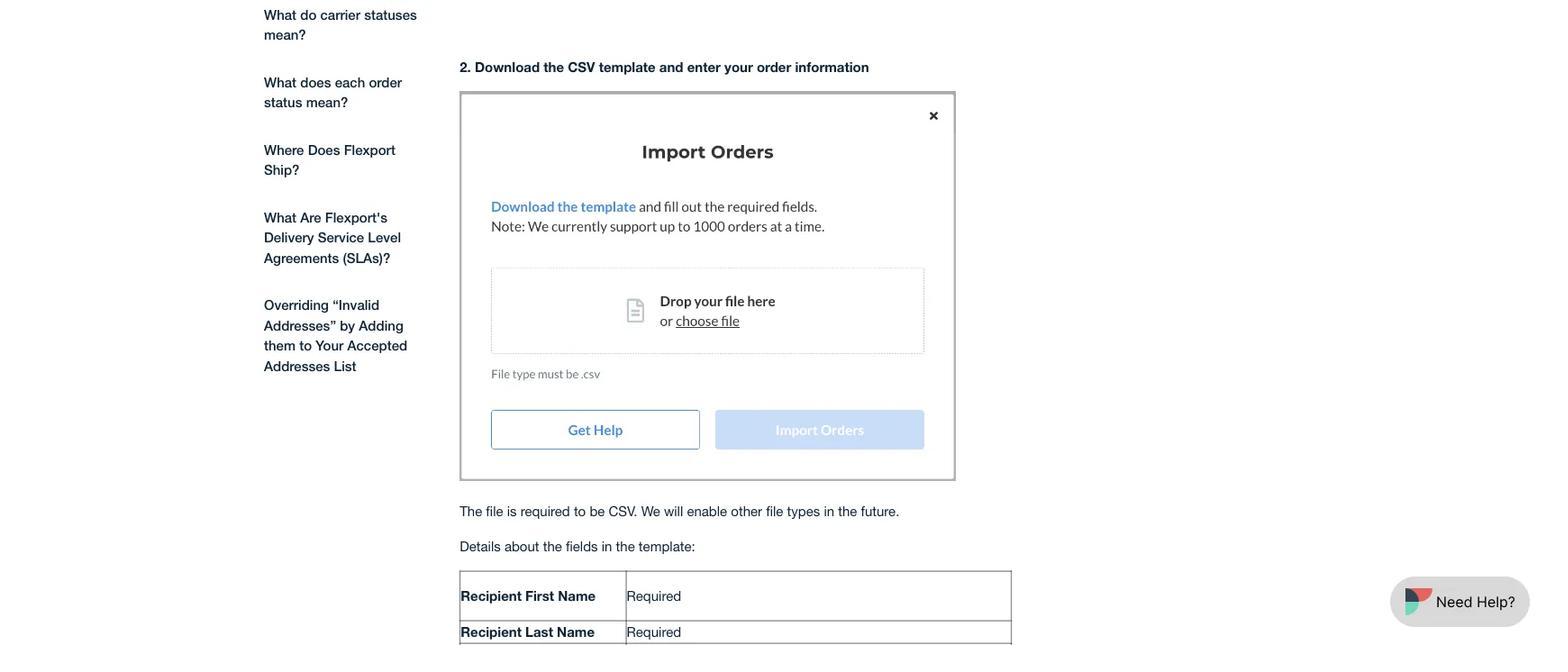 Task type: vqa. For each thing, say whether or not it's contained in the screenshot.
main content
no



Task type: describe. For each thing, give the bounding box(es) containing it.
list
[[334, 358, 356, 374]]

agreements
[[264, 250, 339, 266]]

will
[[664, 503, 683, 519]]

overriding "invalid addresses" by adding them to your accepted addresses list
[[264, 297, 408, 374]]

name for recipient first name
[[558, 588, 596, 604]]

where does flexport ship? link
[[255, 131, 433, 189]]

0 horizontal spatial in
[[602, 539, 612, 554]]

flexport's
[[325, 209, 388, 225]]

the left fields
[[543, 539, 562, 554]]

"invalid
[[333, 297, 380, 313]]

2 file from the left
[[766, 503, 783, 519]]

name for recipient last name
[[557, 624, 595, 640]]

each
[[335, 74, 365, 90]]

what are flexport's delivery service level agreements (slas)? link
[[255, 198, 433, 277]]

them
[[264, 337, 296, 354]]

required for recipient last name
[[627, 624, 681, 640]]

mean? inside what does each order status mean?
[[306, 94, 348, 110]]

does
[[300, 74, 331, 90]]

recipient first name
[[461, 588, 596, 604]]

carrier
[[320, 6, 360, 23]]

csv.
[[609, 503, 638, 519]]

what for what are flexport's delivery service level agreements (slas)?
[[264, 209, 297, 225]]

required for recipient first name
[[627, 588, 681, 604]]

accepted
[[347, 337, 408, 354]]

download
[[475, 58, 540, 75]]

be
[[590, 503, 605, 519]]

mean? inside what do carrier statuses mean?
[[264, 27, 306, 43]]

1000.png image
[[460, 91, 956, 481]]

1 horizontal spatial to
[[574, 503, 586, 519]]

other
[[731, 503, 762, 519]]

the left csv
[[544, 58, 564, 75]]

addresses
[[264, 358, 330, 374]]

the file is required to be csv. we will enable other file types in the future.
[[460, 503, 903, 519]]

what are flexport's delivery service level agreements (slas)?
[[264, 209, 401, 266]]

future.
[[861, 503, 900, 519]]

required
[[521, 503, 570, 519]]

types
[[787, 503, 820, 519]]

statuses
[[364, 6, 417, 23]]

delivery
[[264, 229, 314, 246]]

is
[[507, 503, 517, 519]]

2. download the csv template and enter your order information
[[460, 58, 869, 75]]

service
[[318, 229, 364, 246]]

details about the fields in the template:
[[460, 539, 695, 554]]

do
[[300, 6, 317, 23]]

does
[[308, 141, 340, 158]]

what does each order status mean?
[[264, 74, 402, 110]]



Task type: locate. For each thing, give the bounding box(es) containing it.
we
[[641, 503, 660, 519]]

where
[[264, 141, 304, 158]]

0 vertical spatial required
[[627, 588, 681, 604]]

template
[[599, 58, 656, 75]]

2 required from the top
[[627, 624, 681, 640]]

ship?
[[264, 162, 300, 178]]

the
[[544, 58, 564, 75], [838, 503, 857, 519], [543, 539, 562, 554], [616, 539, 635, 554]]

csv
[[568, 58, 595, 75]]

what inside what does each order status mean?
[[264, 74, 297, 90]]

recipient left first
[[461, 588, 522, 604]]

0 vertical spatial recipient
[[461, 588, 522, 604]]

(slas)?
[[343, 250, 391, 266]]

1 horizontal spatial in
[[824, 503, 835, 519]]

template:
[[639, 539, 695, 554]]

0 horizontal spatial file
[[486, 503, 503, 519]]

1 horizontal spatial file
[[766, 503, 783, 519]]

1 vertical spatial name
[[557, 624, 595, 640]]

order inside what does each order status mean?
[[369, 74, 402, 90]]

1 horizontal spatial order
[[757, 58, 792, 75]]

name right first
[[558, 588, 596, 604]]

enable
[[687, 503, 727, 519]]

1 vertical spatial in
[[602, 539, 612, 554]]

order right each
[[369, 74, 402, 90]]

name right the last
[[557, 624, 595, 640]]

1 file from the left
[[486, 503, 503, 519]]

to down addresses"
[[299, 337, 312, 354]]

in right fields
[[602, 539, 612, 554]]

overriding "invalid addresses" by adding them to your accepted addresses list link
[[255, 286, 433, 385]]

what left do
[[264, 6, 297, 23]]

by
[[340, 317, 355, 333]]

in
[[824, 503, 835, 519], [602, 539, 612, 554]]

what inside what are flexport's delivery service level agreements (slas)?
[[264, 209, 297, 225]]

in right types
[[824, 503, 835, 519]]

0 horizontal spatial order
[[369, 74, 402, 90]]

1 vertical spatial recipient
[[461, 624, 522, 640]]

about
[[505, 539, 539, 554]]

1 vertical spatial mean?
[[306, 94, 348, 110]]

order right your
[[757, 58, 792, 75]]

file
[[486, 503, 503, 519], [766, 503, 783, 519]]

what for what does each order status mean?
[[264, 74, 297, 90]]

1 what from the top
[[264, 6, 297, 23]]

and
[[660, 58, 684, 75]]

recipient for recipient first name
[[461, 588, 522, 604]]

information
[[795, 58, 869, 75]]

0 horizontal spatial to
[[299, 337, 312, 354]]

required
[[627, 588, 681, 604], [627, 624, 681, 640]]

1 vertical spatial what
[[264, 74, 297, 90]]

the left the future.
[[838, 503, 857, 519]]

2 recipient from the top
[[461, 624, 522, 640]]

name
[[558, 588, 596, 604], [557, 624, 595, 640]]

file right other on the left
[[766, 503, 783, 519]]

what do carrier statuses mean?
[[264, 6, 417, 43]]

details
[[460, 539, 501, 554]]

to inside overriding "invalid addresses" by adding them to your accepted addresses list
[[299, 337, 312, 354]]

what up status
[[264, 74, 297, 90]]

last
[[525, 624, 553, 640]]

to
[[299, 337, 312, 354], [574, 503, 586, 519]]

recipient for recipient last name
[[461, 624, 522, 640]]

first
[[525, 588, 554, 604]]

1 vertical spatial required
[[627, 624, 681, 640]]

what do carrier statuses mean? link
[[255, 0, 433, 54]]

the
[[460, 503, 482, 519]]

1 required from the top
[[627, 588, 681, 604]]

mean? down do
[[264, 27, 306, 43]]

what
[[264, 6, 297, 23], [264, 74, 297, 90], [264, 209, 297, 225]]

the down csv.
[[616, 539, 635, 554]]

flexport
[[344, 141, 396, 158]]

are
[[300, 209, 321, 225]]

recipient last name
[[461, 624, 595, 640]]

file left is
[[486, 503, 503, 519]]

2 vertical spatial what
[[264, 209, 297, 225]]

to left be
[[574, 503, 586, 519]]

1 vertical spatial to
[[574, 503, 586, 519]]

status
[[264, 94, 302, 110]]

where does flexport ship?
[[264, 141, 396, 178]]

what for what do carrier statuses mean?
[[264, 6, 297, 23]]

level
[[368, 229, 401, 246]]

0 vertical spatial in
[[824, 503, 835, 519]]

addresses"
[[264, 317, 336, 333]]

3 what from the top
[[264, 209, 297, 225]]

what does each order status mean? link
[[255, 63, 433, 122]]

0 vertical spatial mean?
[[264, 27, 306, 43]]

enter
[[687, 58, 721, 75]]

recipient
[[461, 588, 522, 604], [461, 624, 522, 640]]

0 vertical spatial name
[[558, 588, 596, 604]]

adding
[[359, 317, 404, 333]]

0 vertical spatial to
[[299, 337, 312, 354]]

0 vertical spatial what
[[264, 6, 297, 23]]

1 recipient from the top
[[461, 588, 522, 604]]

what up delivery in the left of the page
[[264, 209, 297, 225]]

order
[[757, 58, 792, 75], [369, 74, 402, 90]]

overriding
[[264, 297, 329, 313]]

mean? down does
[[306, 94, 348, 110]]

your
[[725, 58, 753, 75]]

mean?
[[264, 27, 306, 43], [306, 94, 348, 110]]

your
[[316, 337, 344, 354]]

recipient left the last
[[461, 624, 522, 640]]

2 what from the top
[[264, 74, 297, 90]]

fields
[[566, 539, 598, 554]]

what inside what do carrier statuses mean?
[[264, 6, 297, 23]]

2.
[[460, 58, 471, 75]]



